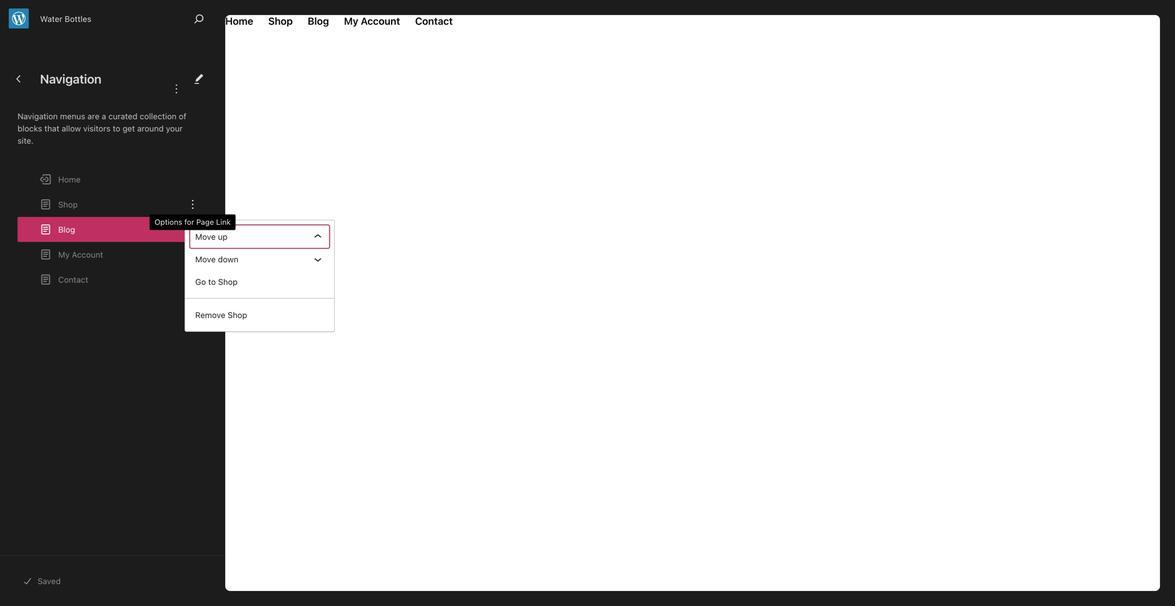 Task type: describe. For each thing, give the bounding box(es) containing it.
visitors
[[83, 124, 111, 133]]

right image
[[311, 229, 326, 244]]

remove shop
[[195, 310, 247, 320]]

contact link
[[18, 267, 185, 292]]

blog
[[58, 225, 75, 234]]

go to shop
[[195, 277, 238, 286]]

for
[[184, 218, 194, 226]]

water bottles
[[40, 14, 91, 23]]

water
[[40, 14, 62, 23]]

shop row
[[18, 192, 200, 217]]

blog link
[[18, 217, 185, 242]]

link
[[216, 218, 231, 226]]

open command palette image
[[192, 11, 207, 26]]

back image
[[11, 71, 26, 86]]

to inside navigation menus are a curated collection of blocks that allow visitors to get around your site.
[[113, 124, 120, 133]]

options for page link tooltip
[[150, 214, 236, 230]]

go
[[195, 277, 206, 286]]

options
[[155, 218, 182, 226]]

page
[[196, 218, 214, 226]]

navigation for navigation
[[40, 71, 102, 86]]

bottles
[[65, 14, 91, 23]]

account
[[72, 250, 103, 259]]

move down button
[[190, 248, 329, 270]]

options for page link menu
[[185, 220, 334, 331]]

actions image
[[169, 81, 184, 96]]

home link
[[18, 167, 185, 192]]

edit image
[[192, 71, 207, 86]]

remove
[[195, 310, 226, 320]]

cell for my account
[[185, 242, 200, 267]]

are
[[88, 111, 100, 121]]

shop inside 'group'
[[218, 277, 238, 286]]

move for move up
[[195, 232, 216, 241]]

move up
[[195, 232, 228, 241]]

to inside button
[[208, 277, 216, 286]]

move down
[[195, 254, 239, 264]]

a
[[102, 111, 106, 121]]



Task type: locate. For each thing, give the bounding box(es) containing it.
shop inside row
[[58, 200, 78, 209]]

curated
[[108, 111, 138, 121]]

contact row
[[18, 267, 200, 292]]

0 horizontal spatial to
[[113, 124, 120, 133]]

1 cell from the top
[[185, 242, 200, 267]]

0 vertical spatial to
[[113, 124, 120, 133]]

your
[[166, 124, 183, 133]]

blocks
[[18, 124, 42, 133]]

shop link
[[18, 192, 185, 217]]

my account link
[[18, 242, 185, 267]]

around
[[137, 124, 164, 133]]

cell down move up
[[185, 242, 200, 267]]

navigation for navigation menus are a curated collection of blocks that allow visitors to get around your site.
[[18, 111, 58, 121]]

to left get
[[113, 124, 120, 133]]

options for page link
[[155, 218, 231, 226]]

that
[[44, 124, 59, 133]]

contact
[[58, 275, 88, 284]]

0 vertical spatial navigation
[[40, 71, 102, 86]]

move down page
[[195, 232, 216, 241]]

1 vertical spatial shop
[[218, 277, 238, 286]]

up
[[218, 232, 228, 241]]

saved
[[38, 576, 61, 586]]

1 move from the top
[[195, 232, 216, 241]]

collection
[[140, 111, 177, 121]]

navigation up menus
[[40, 71, 102, 86]]

my
[[58, 250, 70, 259]]

group
[[190, 225, 329, 293]]

move inside 'button'
[[195, 254, 216, 264]]

remove shop button
[[190, 304, 329, 326]]

saved button
[[15, 568, 210, 593]]

home
[[58, 175, 81, 184]]

move left down
[[195, 254, 216, 264]]

allow
[[62, 124, 81, 133]]

options for page link image
[[185, 197, 200, 212]]

blog row
[[18, 217, 200, 242]]

1 vertical spatial to
[[208, 277, 216, 286]]

go to shop button
[[190, 270, 329, 293]]

2 vertical spatial shop
[[228, 310, 247, 320]]

shop up blog
[[58, 200, 78, 209]]

0 vertical spatial move
[[195, 232, 216, 241]]

group containing move up
[[190, 225, 329, 293]]

navigation up blocks
[[18, 111, 58, 121]]

to right go
[[208, 277, 216, 286]]

get
[[123, 124, 135, 133]]

site.
[[18, 136, 34, 145]]

of
[[179, 111, 187, 121]]

site icon image
[[9, 8, 29, 28]]

0 vertical spatial shop
[[58, 200, 78, 209]]

1 vertical spatial move
[[195, 254, 216, 264]]

2 cell from the top
[[185, 267, 200, 292]]

down
[[218, 254, 239, 264]]

shop right remove
[[228, 310, 247, 320]]

2 move from the top
[[195, 254, 216, 264]]

menus
[[60, 111, 85, 121]]

1 horizontal spatial to
[[208, 277, 216, 286]]

to
[[113, 124, 120, 133], [208, 277, 216, 286]]

move
[[195, 232, 216, 241], [195, 254, 216, 264]]

cell
[[185, 242, 200, 267], [185, 267, 200, 292]]

right image
[[311, 252, 326, 267]]

shop
[[58, 200, 78, 209], [218, 277, 238, 286], [228, 310, 247, 320]]

my account row
[[18, 242, 200, 267]]

1 vertical spatial navigation
[[18, 111, 58, 121]]

navigation inside navigation menus are a curated collection of blocks that allow visitors to get around your site.
[[18, 111, 58, 121]]

move inside button
[[195, 232, 216, 241]]

shop down down
[[218, 277, 238, 286]]

navigation
[[40, 71, 102, 86], [18, 111, 58, 121]]

move up button
[[190, 225, 329, 248]]

navigation menus are a curated collection of blocks that allow visitors to get around your site.
[[18, 111, 187, 145]]

group inside options for page link menu
[[190, 225, 329, 293]]

my account
[[58, 250, 103, 259]]

cell down move down
[[185, 267, 200, 292]]

cell for contact
[[185, 267, 200, 292]]

move for move down
[[195, 254, 216, 264]]



Task type: vqa. For each thing, say whether or not it's contained in the screenshot.
Url
no



